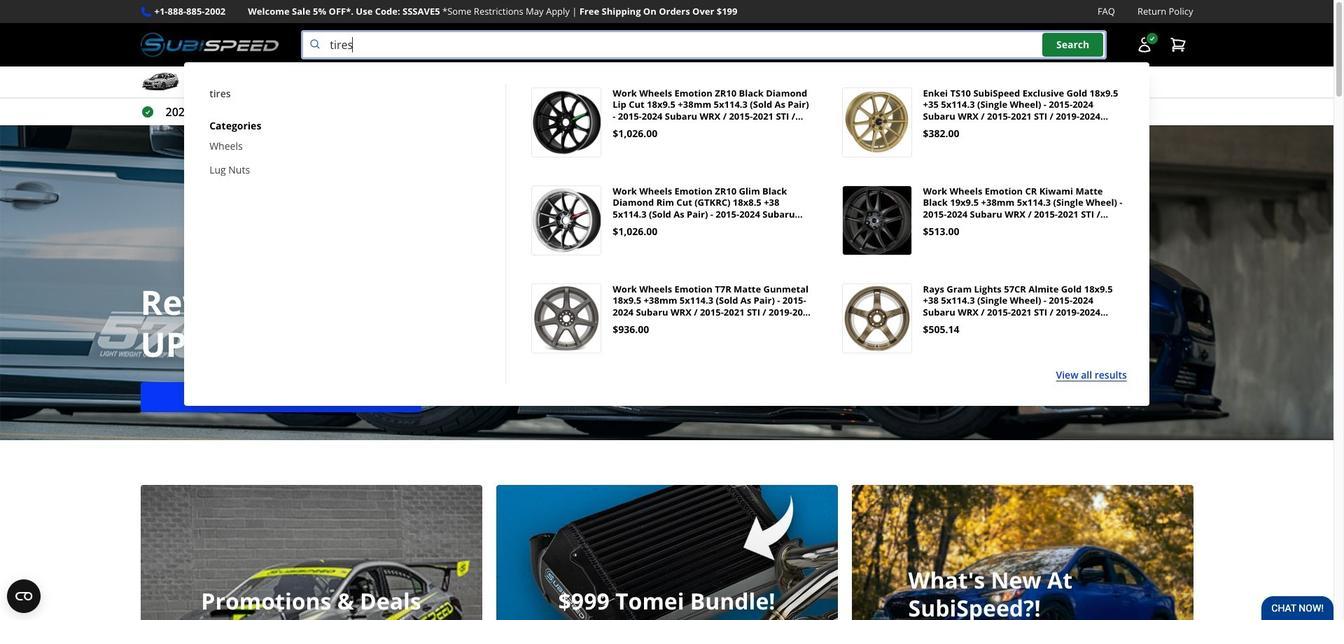 Task type: vqa. For each thing, say whether or not it's contained in the screenshot.
Use
no



Task type: describe. For each thing, give the bounding box(es) containing it.
earn rewards image
[[852, 485, 1193, 620]]

rewards program image
[[0, 125, 1334, 441]]

work wheels emotion t7r matte gunmetal 18x9.5 +38mm 5x114.3 (sold as pair) - 2015-2024 subaru wrx / 2015-2021 sti / 2019-2024 forester image
[[532, 284, 601, 353]]

enkei ts10 subispeed exclusive gold 18x9.5 +35 5x114.3 (single wheel) - 2015-2024 subaru wrx / 2015-2021 sti / 2019-2024 forester image
[[843, 88, 911, 157]]

work wheels emotion cr kiwami matte black 19x9.5 +38mm 5x114.3 (single wheel) - 2015-2024 subaru wrx / 2015-2021 sti / 2019-2024 forester image
[[843, 186, 911, 255]]

work wheels emotion zr10 glim black diamond rim cut (gtkrc) 18x8.5 +38 5x114.3 (sold as pair) - 2015-2024 subaru wrx / 2015-2021 sti / 2019-2024 forester image
[[532, 186, 601, 255]]

rays gram lights 57cr almite gold 18x9.5 +38 5x114.3 (single wheel) - 2015-2024 subaru wrx / 2015-2021 sti / 2019-2024 forester image
[[843, 284, 911, 353]]

open widget image
[[7, 580, 41, 613]]

work wheels emotion zr10 black diamond lip cut 18x9.5 +38mm 5x114.3 (sold as pair) - 2015-2024 subaru wrx / 2015-2021 sti / 2019-2024 forester image
[[532, 88, 601, 157]]

subispeed logo image
[[140, 30, 279, 60]]



Task type: locate. For each thing, give the bounding box(es) containing it.
search input field
[[301, 30, 1107, 60]]

deals image
[[140, 485, 482, 620]]

coilovers image
[[496, 485, 838, 620]]

button image
[[1136, 36, 1153, 53]]



